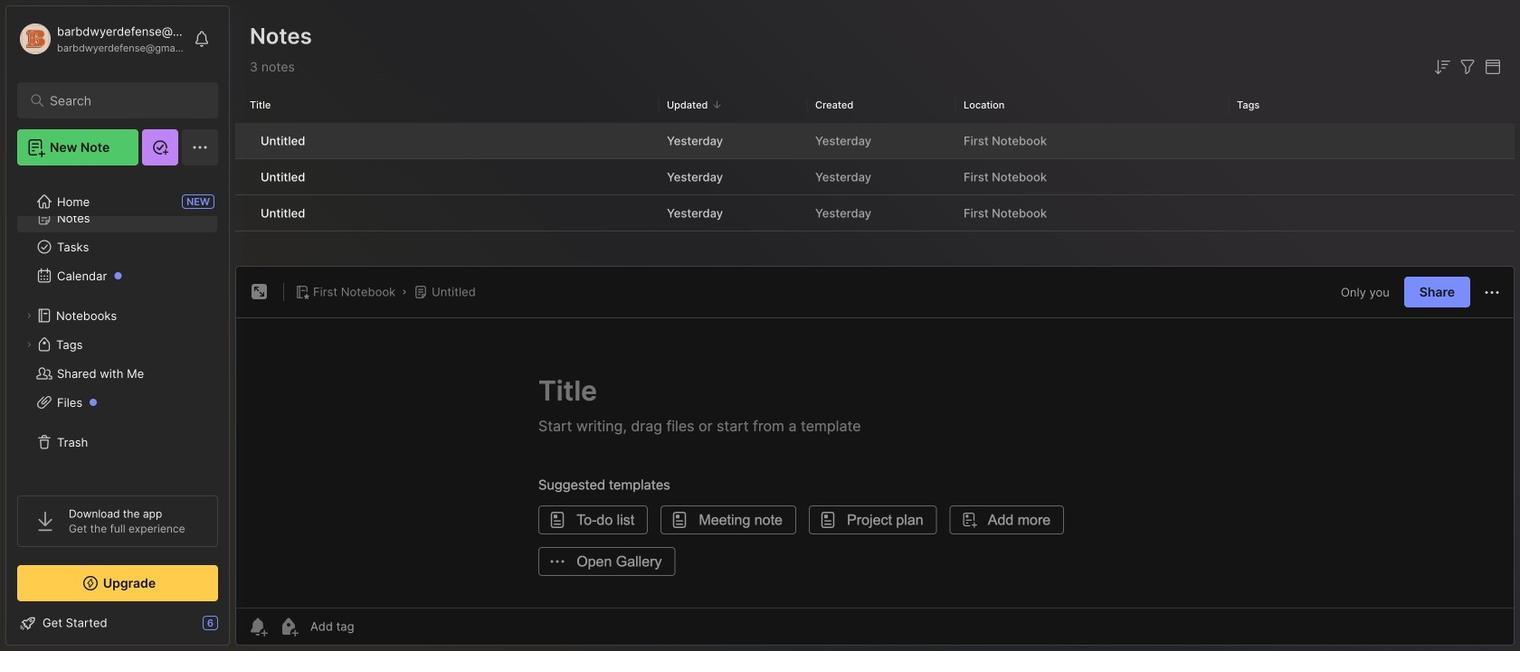 Task type: vqa. For each thing, say whether or not it's contained in the screenshot.
Shared link switcher image
no



Task type: describe. For each thing, give the bounding box(es) containing it.
View options field
[[1479, 56, 1505, 78]]

more actions image
[[1482, 282, 1504, 304]]

add a reminder image
[[247, 616, 269, 638]]

Note Editor text field
[[236, 318, 1514, 608]]

Add filters field
[[1457, 56, 1479, 78]]

add tag image
[[278, 616, 300, 638]]

2 cell from the top
[[235, 159, 250, 195]]

1 cell from the top
[[235, 123, 250, 158]]

Search text field
[[50, 92, 194, 110]]

tree inside main element
[[6, 175, 229, 480]]

Add tag field
[[309, 619, 444, 635]]

main element
[[0, 0, 235, 652]]

expand tags image
[[24, 339, 34, 350]]

add filters image
[[1457, 56, 1479, 78]]



Task type: locate. For each thing, give the bounding box(es) containing it.
click to collapse image
[[229, 618, 242, 640]]

expand note image
[[249, 282, 271, 303]]

row group
[[235, 123, 1515, 233]]

expand notebooks image
[[24, 310, 34, 321]]

cell
[[235, 123, 250, 158], [235, 159, 250, 195], [235, 196, 250, 231]]

Account field
[[17, 21, 185, 57]]

More actions field
[[1482, 281, 1504, 304]]

none search field inside main element
[[50, 90, 194, 111]]

2 vertical spatial cell
[[235, 196, 250, 231]]

Help and Learning task checklist field
[[6, 609, 229, 638]]

Sort options field
[[1432, 56, 1454, 78]]

1 vertical spatial cell
[[235, 159, 250, 195]]

0 vertical spatial cell
[[235, 123, 250, 158]]

note window element
[[235, 266, 1515, 651]]

tree
[[6, 175, 229, 480]]

3 cell from the top
[[235, 196, 250, 231]]

None search field
[[50, 90, 194, 111]]



